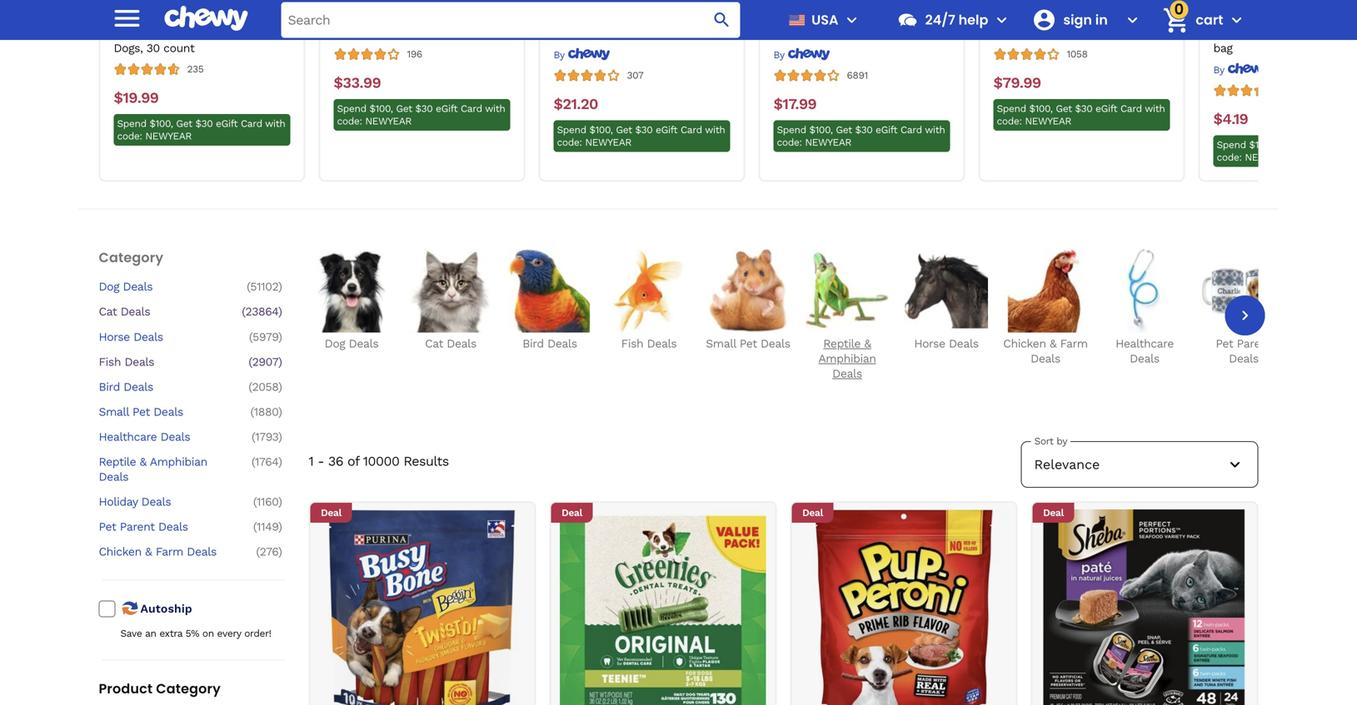 Task type: locate. For each thing, give the bounding box(es) containing it.
with for $17.99
[[925, 124, 945, 136]]

count
[[351, 26, 382, 40], [163, 41, 195, 55]]

horse deals link
[[904, 250, 990, 352], [99, 330, 240, 345]]

fish
[[621, 337, 644, 351], [99, 355, 121, 369]]

horse deals
[[99, 330, 163, 344], [914, 337, 979, 351]]

joint left 'supplement'
[[114, 11, 141, 25]]

$30 for $21.20
[[635, 124, 653, 136]]

healthcare down healthcare deals image
[[1116, 337, 1174, 351]]

spend
[[337, 103, 366, 115], [997, 103, 1026, 115], [117, 118, 146, 130], [557, 124, 586, 136], [777, 124, 806, 136]]

1 vertical spatial small
[[99, 405, 129, 419]]

code: for $19.99
[[117, 130, 142, 142]]

by down doses
[[554, 49, 565, 61]]

0 horizontal spatial bird
[[99, 380, 120, 394]]

1 vertical spatial dog
[[99, 280, 119, 294]]

0 horizontal spatial pet parent deals
[[99, 521, 188, 534]]

with for $79.99
[[1145, 103, 1165, 115]]

busy bone with beggin' twist'd! long-lasting cheddar & hickory smoke small/medium dog treats, 10 count image
[[319, 510, 526, 706]]

$30 down 6891
[[855, 124, 873, 136]]

0 horizontal spatial chicken & farm deals
[[99, 546, 217, 559]]

reptile up holiday
[[99, 455, 136, 469]]

1 vertical spatial count
[[163, 41, 195, 55]]

( for 51102
[[247, 280, 250, 294]]

deal for sheba perfect portions seafood pate variety pack grain-free adult wet cat food trays, 2.6-oz, case of 24 twin-packs image
[[1043, 508, 1064, 519]]

& down holiday deals
[[145, 546, 152, 559]]

1 ) from the top
[[278, 280, 282, 294]]

chewy image down bag
[[788, 48, 830, 61]]

newyear down $17.99 text box
[[805, 137, 852, 148]]

chewy image down cart menu icon
[[1228, 63, 1270, 76]]

1 deal from the left
[[321, 508, 342, 519]]

0 horizontal spatial healthcare
[[99, 430, 157, 444]]

$100, for $21.20
[[590, 124, 613, 136]]

) down '( 5979 )'
[[278, 355, 282, 369]]

spend down $19.99 'text box'
[[117, 118, 146, 130]]

with for $21.20
[[705, 124, 725, 136]]

get for $17.99
[[836, 124, 852, 136]]

1 horizontal spatial dog
[[325, 337, 345, 351]]

soft
[[155, 26, 176, 40]]

dogs, down the flea
[[631, 11, 660, 25]]

cart menu image
[[1227, 10, 1247, 30]]

1 horizontal spatial chicken & farm deals link
[[1003, 250, 1089, 367]]

newyear for $21.20
[[585, 137, 632, 148]]

get down 307
[[616, 124, 632, 136]]

( 23864 )
[[242, 305, 282, 319]]

1 vertical spatial lb
[[1043, 26, 1053, 40]]

0 vertical spatial reptile & amphibian deals link
[[805, 250, 890, 382]]

51102
[[250, 280, 278, 294]]

small pet deals
[[706, 337, 791, 351], [99, 405, 183, 419]]

dogs,
[[232, 11, 261, 25], [631, 11, 660, 25], [114, 41, 143, 55]]

card for $19.99
[[241, 118, 262, 130]]

1 vertical spatial list
[[309, 250, 1287, 382]]

1 vertical spatial fish
[[99, 355, 121, 369]]

card for $33.99
[[461, 103, 482, 115]]

get for $19.99
[[176, 118, 192, 130]]

dog
[[1145, 11, 1166, 25], [99, 280, 119, 294], [325, 337, 345, 351]]

code: for $17.99
[[777, 137, 802, 148]]

) for ( 2058 )
[[278, 380, 282, 394]]

1 vertical spatial reptile
[[99, 455, 136, 469]]

count down calming
[[351, 26, 382, 40]]

$79.99 text field
[[994, 74, 1041, 93]]

farm down holiday deals link
[[156, 546, 183, 559]]

whole grain chicken recipe dehydrated dog food, 10-lb box
[[994, 0, 1170, 40]]

newyear down $33.99 text box
[[365, 115, 412, 127]]

4 ) from the top
[[278, 355, 282, 369]]

for up mos.
[[613, 11, 628, 25]]

1 horizontal spatial bird deals link
[[507, 250, 593, 352]]

Search text field
[[281, 2, 740, 38]]

reptile & amphibian deals
[[819, 337, 876, 381], [99, 455, 207, 484]]

code: down $19.99 'text box'
[[117, 130, 142, 142]]

( for 2058
[[249, 380, 252, 394]]

for
[[214, 11, 228, 25], [613, 11, 628, 25], [219, 26, 234, 40]]

0 horizontal spatial by
[[554, 49, 565, 61]]

0 horizontal spatial small pet deals link
[[99, 405, 240, 420]]

treatment
[[554, 11, 609, 25]]

chicken & farm deals down chicken & farm deals image
[[1004, 337, 1088, 366]]

spend down $33.99 text box
[[337, 103, 366, 115]]

cat
[[842, 0, 861, 10], [409, 11, 427, 25], [854, 11, 872, 25], [99, 305, 117, 319], [425, 337, 443, 351]]

mos.
[[606, 26, 632, 40]]

fish deals link
[[606, 250, 692, 352], [99, 355, 240, 370]]

0 vertical spatial cat deals
[[99, 305, 150, 319]]

0 vertical spatial healthcare deals
[[1116, 337, 1174, 366]]

count down soft
[[163, 41, 195, 55]]

0 horizontal spatial dog
[[99, 280, 119, 294]]

spend $100, get $30 egift card with code: newyear
[[337, 103, 505, 127], [997, 103, 1165, 127], [117, 118, 285, 142], [557, 124, 725, 148], [777, 124, 945, 148]]

healthcare deals image
[[1103, 250, 1187, 333]]

parent
[[1237, 337, 1272, 351], [120, 521, 155, 534]]

) up ( 1880 )
[[278, 380, 282, 394]]

( 276 )
[[256, 546, 282, 559]]

1 vertical spatial fish deals
[[99, 355, 154, 369]]

lb down recipe
[[1043, 26, 1053, 40]]

) up ( 2907 ) on the left
[[278, 330, 282, 344]]

get for $21.20
[[616, 124, 632, 136]]

0 vertical spatial reptile & amphibian deals
[[819, 337, 876, 381]]

joint
[[114, 11, 141, 25], [124, 26, 151, 40]]

chicken up food,
[[994, 11, 1037, 25]]

pup-peroni prime rib flavor dog treats, 22.5-oz bag image
[[801, 510, 1008, 706]]

) up ( 1149 )
[[278, 496, 282, 509]]

spend down $17.99 text box
[[777, 124, 806, 136]]

4 deal from the left
[[1043, 508, 1064, 519]]

( for 2907
[[249, 355, 252, 369]]

0 horizontal spatial 30
[[147, 41, 160, 55]]

spend down $21.20 text field
[[557, 124, 586, 136]]

0 vertical spatial lb
[[929, 11, 939, 25]]

with for $19.99
[[265, 118, 285, 130]]

amphibian up holiday deals link
[[150, 455, 207, 469]]

dog deals
[[99, 280, 153, 294], [325, 337, 379, 351]]

1 vertical spatial fish deals link
[[99, 355, 240, 370]]

6 ) from the top
[[278, 405, 282, 419]]

1 horizontal spatial lb
[[1043, 26, 1053, 40]]

0 vertical spatial chicken
[[994, 11, 1037, 25]]

with
[[485, 103, 505, 115], [1145, 103, 1165, 115], [265, 118, 285, 130], [705, 124, 725, 136], [925, 124, 945, 136]]

1 horizontal spatial amphibian
[[819, 352, 876, 366]]

( 1793 )
[[252, 430, 282, 444]]

parent inside pet parent deals
[[1237, 337, 1272, 351]]

menu image
[[110, 1, 144, 35], [842, 10, 862, 30]]

$30 for $33.99
[[415, 103, 433, 115]]

spend for $33.99
[[337, 103, 366, 115]]

spend $100, get $30 egift card with code: newyear for $19.99
[[117, 118, 285, 142]]

menu image right usa
[[842, 10, 862, 30]]

egift for $19.99
[[216, 118, 238, 130]]

joint left soft
[[124, 26, 151, 40]]

spend $100, get $30 egift card with code: newyear down 1058
[[997, 103, 1165, 127]]

newyear for $17.99
[[805, 137, 852, 148]]

1 vertical spatial bird deals
[[99, 380, 153, 394]]

dogs, up large
[[232, 11, 261, 25]]

by
[[554, 49, 565, 61], [774, 49, 785, 61], [1214, 64, 1225, 76]]

1 vertical spatial category
[[156, 680, 221, 699]]

& inside flea & tick spot treatment for dogs, 5-22 lbs, 3 doses (3-mos. supply)
[[656, 0, 663, 10]]

$19.99 text field
[[114, 89, 159, 108]]

spend $100, get $30 egift card with code: newyear for $21.20
[[557, 124, 725, 148]]

30 down calming
[[334, 26, 347, 40]]

$17.99 text field
[[774, 96, 817, 114]]

) for ( 1764 )
[[278, 455, 282, 469]]

$21.20 text field
[[554, 96, 598, 114]]

lb inside multi-cat unscented clumping clay cat litter, 40-lb bag
[[929, 11, 939, 25]]

1 horizontal spatial count
[[351, 26, 382, 40]]

$100, for $17.99
[[810, 124, 833, 136]]

help menu image
[[992, 10, 1012, 30]]

parent down holiday deals
[[120, 521, 155, 534]]

0 horizontal spatial amphibian
[[150, 455, 207, 469]]

0 vertical spatial healthcare
[[1116, 337, 1174, 351]]

spend $100, get $30 egift card with code: newyear for $79.99
[[997, 103, 1165, 127]]

1 vertical spatial parent
[[120, 521, 155, 534]]

healthcare deals up holiday deals
[[99, 430, 190, 444]]

code: down $17.99 text box
[[777, 137, 802, 148]]

$30 down 1058
[[1075, 103, 1093, 115]]

product category
[[99, 680, 221, 699]]

for inside flea & tick spot treatment for dogs, 5-22 lbs, 3 doses (3-mos. supply)
[[613, 11, 628, 25]]

0 horizontal spatial chewy image
[[568, 48, 610, 61]]

reptile & amphibian deals link
[[805, 250, 890, 382], [99, 455, 240, 485]]

lb inside whole grain chicken recipe dehydrated dog food, 10-lb box
[[1043, 26, 1053, 40]]

1 horizontal spatial small pet deals link
[[705, 250, 791, 352]]

30
[[334, 26, 347, 40], [147, 41, 160, 55]]

11 ) from the top
[[278, 546, 282, 559]]

1 horizontal spatial cat deals
[[425, 337, 477, 351]]

chicken & farm deals down holiday deals link
[[99, 546, 217, 559]]

) up ( 1793 )
[[278, 405, 282, 419]]

$100, down $19.99 'text box'
[[150, 118, 173, 130]]

chewy image for $21.20
[[568, 48, 610, 61]]

reptile & amphibian deals up holiday deals link
[[99, 455, 207, 484]]

1 vertical spatial small pet deals
[[99, 405, 183, 419]]

card for $17.99
[[901, 124, 922, 136]]

7 ) from the top
[[278, 430, 282, 444]]

235
[[187, 63, 204, 75]]

0 horizontal spatial reptile & amphibian deals link
[[99, 455, 240, 485]]

pet parent deals image
[[1203, 250, 1286, 333]]

1 horizontal spatial menu image
[[842, 10, 862, 30]]

newyear down $19.99 'text box'
[[145, 130, 192, 142]]

category
[[99, 248, 164, 267], [156, 680, 221, 699]]

bird deals image
[[508, 250, 592, 333]]

1 vertical spatial chicken & farm deals link
[[99, 545, 240, 560]]

greenies teenie dental dog treats, 130 count image
[[560, 510, 767, 706]]

with for $33.99
[[485, 103, 505, 115]]

dogs, up the $19.99
[[114, 41, 143, 55]]

2 vertical spatial chicken
[[99, 546, 142, 559]]

chicken & farm deals image
[[1004, 250, 1088, 333]]

0 vertical spatial fish deals
[[621, 337, 677, 351]]

) for ( 1149 )
[[278, 521, 282, 534]]

3 deal from the left
[[803, 508, 823, 519]]

list containing dog deals
[[309, 250, 1287, 382]]

( for 1880
[[250, 405, 254, 419]]

lb right chewy support icon
[[929, 11, 939, 25]]

$4.19
[[1214, 111, 1249, 128]]

2 horizontal spatial dogs,
[[631, 11, 660, 25]]

chicken
[[994, 11, 1037, 25], [1004, 337, 1046, 351], [99, 546, 142, 559]]

chewy image inside by link
[[1228, 63, 1270, 76]]

extra
[[159, 628, 182, 640]]

get down '235' at the left top of page
[[176, 118, 192, 130]]

deals
[[123, 280, 153, 294], [121, 305, 150, 319], [133, 330, 163, 344], [349, 337, 379, 351], [447, 337, 477, 351], [548, 337, 577, 351], [647, 337, 677, 351], [761, 337, 791, 351], [949, 337, 979, 351], [1031, 352, 1061, 366], [1130, 352, 1160, 366], [1229, 352, 1259, 366], [125, 355, 154, 369], [833, 367, 862, 381], [124, 380, 153, 394], [154, 405, 183, 419], [161, 430, 190, 444], [99, 470, 128, 484], [141, 496, 171, 509], [158, 521, 188, 534], [187, 546, 217, 559]]

30 inside "joint supplement for dogs, hip & joint soft chews for large dogs, 30 count"
[[147, 41, 160, 55]]

0 horizontal spatial reptile & amphibian deals
[[99, 455, 207, 484]]

1 vertical spatial bird
[[99, 380, 120, 394]]

(3-
[[590, 26, 606, 40]]

1 horizontal spatial farm
[[1061, 337, 1088, 351]]

1 horizontal spatial healthcare deals link
[[1102, 250, 1188, 367]]

0 horizontal spatial count
[[163, 41, 195, 55]]

) for ( 51102 )
[[278, 280, 282, 294]]

0 vertical spatial reptile
[[824, 337, 861, 351]]

0 horizontal spatial small pet deals
[[99, 405, 183, 419]]

large
[[238, 26, 267, 40]]

0 vertical spatial healthcare deals link
[[1102, 250, 1188, 367]]

pet parent deals link
[[1201, 250, 1287, 367], [99, 520, 240, 535]]

1 horizontal spatial healthcare deals
[[1116, 337, 1174, 366]]

$30 for $19.99
[[195, 118, 213, 130]]

fish deals image
[[608, 250, 691, 333]]

( 1880 )
[[250, 405, 282, 419]]

1 horizontal spatial bird
[[523, 337, 544, 351]]

1 horizontal spatial by
[[774, 49, 785, 61]]

code: down $21.20 text field
[[557, 137, 582, 148]]

) up ( 276 )
[[278, 521, 282, 534]]

usa button
[[782, 0, 862, 40]]

multi-
[[810, 0, 842, 10]]

reptile down reptile & amphibian deals image
[[824, 337, 861, 351]]

pet parent deals
[[1216, 337, 1272, 366], [99, 521, 188, 534]]

0 horizontal spatial pet parent deals link
[[99, 520, 240, 535]]

$30 down '235' at the left top of page
[[195, 118, 213, 130]]

menu image left soft
[[110, 1, 144, 35]]

$100, down $17.99 text box
[[810, 124, 833, 136]]

spend $100, get $30 egift card with code: newyear down 196
[[337, 103, 505, 127]]

items image
[[1161, 6, 1191, 35]]

3 ) from the top
[[278, 330, 282, 344]]

0 horizontal spatial horse deals
[[99, 330, 163, 344]]

chewy home image
[[165, 0, 248, 37]]

307
[[627, 70, 644, 81]]

1160
[[257, 496, 278, 509]]

0 horizontal spatial parent
[[120, 521, 155, 534]]

bird deals
[[523, 337, 577, 351], [99, 380, 153, 394]]

10 ) from the top
[[278, 521, 282, 534]]

every
[[217, 628, 241, 640]]

chicken inside whole grain chicken recipe dehydrated dog food, 10-lb box
[[994, 11, 1037, 25]]

1 horizontal spatial fish deals
[[621, 337, 677, 351]]

parent down pet parent deals image
[[1237, 337, 1272, 351]]

farm down chicken & farm deals image
[[1061, 337, 1088, 351]]

results
[[404, 454, 449, 470]]

newyear down $21.20 text field
[[585, 137, 632, 148]]

1 vertical spatial cat deals
[[425, 337, 477, 351]]

$30 down 196
[[415, 103, 433, 115]]

for up chews
[[214, 11, 228, 25]]

pet parent deals down holiday deals
[[99, 521, 188, 534]]

0 vertical spatial amphibian
[[819, 352, 876, 366]]

lb for 10-
[[1043, 26, 1053, 40]]

spend $100, get $30 egift card with code: newyear down 6891
[[777, 124, 945, 148]]

22
[[676, 11, 688, 25]]

) for ( 2907 )
[[278, 355, 282, 369]]

whole
[[1104, 0, 1138, 10]]

spend $100, get $30 egift card with code: newyear down 307
[[557, 124, 725, 148]]

box
[[1057, 26, 1076, 40]]

) down ( 1793 )
[[278, 455, 282, 469]]

deals inside chicken & farm deals
[[1031, 352, 1061, 366]]

1 vertical spatial healthcare deals link
[[99, 430, 240, 445]]

bag
[[774, 26, 793, 40]]

$30
[[415, 103, 433, 115], [1075, 103, 1093, 115], [195, 118, 213, 130], [635, 124, 653, 136], [855, 124, 873, 136]]

healthcare deals down healthcare deals image
[[1116, 337, 1174, 366]]

0 vertical spatial parent
[[1237, 337, 1272, 351]]

0 horizontal spatial bird deals
[[99, 380, 153, 394]]

$100, down $33.99 text box
[[370, 103, 393, 115]]

$30 down 307
[[635, 124, 653, 136]]

$30 for $17.99
[[855, 124, 873, 136]]

& left tick
[[656, 0, 663, 10]]

) up '( 5979 )'
[[278, 305, 282, 319]]

spend $100, get $30 egift card with code: newyear down '235' at the left top of page
[[117, 118, 285, 142]]

by down bag
[[774, 49, 785, 61]]

0 horizontal spatial horse deals link
[[99, 330, 240, 345]]

1 horizontal spatial reptile & amphibian deals link
[[805, 250, 890, 382]]

pet
[[740, 337, 757, 351], [1216, 337, 1234, 351], [133, 405, 150, 419], [99, 521, 116, 534]]

2 ) from the top
[[278, 305, 282, 319]]

0 vertical spatial count
[[351, 26, 382, 40]]

amphibian inside reptile & amphibian deals
[[150, 455, 207, 469]]

by for $21.20
[[554, 49, 565, 61]]

( 2058 )
[[249, 380, 282, 394]]

code: down $33.99 text box
[[337, 115, 362, 127]]

0 vertical spatial 30
[[334, 26, 347, 40]]

deal for pup-peroni prime rib flavor dog treats, 22.5-oz bag image
[[803, 508, 823, 519]]

dog deals link
[[309, 250, 395, 352], [99, 280, 240, 295]]

get down 1058
[[1056, 103, 1072, 115]]

healthcare
[[1116, 337, 1174, 351], [99, 430, 157, 444]]

newyear down $79.99 text box
[[1025, 115, 1072, 127]]

) for ( 23864 )
[[278, 305, 282, 319]]

chewy image for $17.99
[[788, 48, 830, 61]]

pet parent deals down pet parent deals image
[[1216, 337, 1272, 366]]

healthcare up holiday deals
[[99, 430, 157, 444]]

list containing $33.99
[[99, 0, 1358, 182]]

1 horizontal spatial 30
[[334, 26, 347, 40]]

9 ) from the top
[[278, 496, 282, 509]]

horse deals image
[[905, 250, 988, 333]]

account menu image
[[1123, 10, 1143, 30]]

8 ) from the top
[[278, 455, 282, 469]]

5979
[[253, 330, 278, 344]]

& down chicken & farm deals image
[[1050, 337, 1057, 351]]

( for 1160
[[253, 496, 257, 509]]

product
[[99, 680, 153, 699]]

get down 196
[[396, 103, 412, 115]]

1 horizontal spatial dogs,
[[232, 11, 261, 25]]

spend for $21.20
[[557, 124, 586, 136]]

0 horizontal spatial fish deals
[[99, 355, 154, 369]]

bird deals link
[[507, 250, 593, 352], [99, 380, 240, 395]]

5 ) from the top
[[278, 380, 282, 394]]

deal for "busy bone with beggin' twist'd! long-lasting cheddar & hickory smoke small/medium dog treats, 10 count" image
[[321, 508, 342, 519]]

chewy image
[[568, 48, 610, 61], [788, 48, 830, 61], [1228, 63, 1270, 76]]

1 horizontal spatial bird deals
[[523, 337, 577, 351]]

1 horizontal spatial chicken & farm deals
[[1004, 337, 1088, 366]]

by up $4.19
[[1214, 64, 1225, 76]]

card
[[461, 103, 482, 115], [1121, 103, 1142, 115], [241, 118, 262, 130], [681, 124, 702, 136], [901, 124, 922, 136]]

( for 1793
[[252, 430, 255, 444]]

code: down $79.99 text box
[[997, 115, 1022, 127]]

chicken down chicken & farm deals image
[[1004, 337, 1046, 351]]

in
[[1096, 10, 1108, 29]]

healthcare deals link
[[1102, 250, 1188, 367], [99, 430, 240, 445]]

0 horizontal spatial lb
[[929, 11, 939, 25]]

) up ( 23864 )
[[278, 280, 282, 294]]

reptile & amphibian deals down reptile & amphibian deals image
[[819, 337, 876, 381]]

$100, down $79.99 text box
[[1030, 103, 1053, 115]]

1 vertical spatial pet parent deals link
[[99, 520, 240, 535]]

bird
[[523, 337, 544, 351], [99, 380, 120, 394]]

1 horizontal spatial horse
[[914, 337, 946, 351]]

) up ( 1764 )
[[278, 430, 282, 444]]

0 horizontal spatial horse
[[99, 330, 130, 344]]

$100, for $33.99
[[370, 103, 393, 115]]

for left large
[[219, 26, 234, 40]]

healthcare deals
[[1116, 337, 1174, 366], [99, 430, 190, 444]]

code: for $33.99
[[337, 115, 362, 127]]

) down ( 1149 )
[[278, 546, 282, 559]]

0 vertical spatial dog
[[1145, 11, 1166, 25]]

lb
[[929, 11, 939, 25], [1043, 26, 1053, 40]]

Product search field
[[281, 2, 740, 38]]

deal for greenies teenie dental dog treats, 130 count image
[[562, 508, 582, 519]]

0 vertical spatial small pet deals link
[[705, 250, 791, 352]]

chicken down holiday
[[99, 546, 142, 559]]

reptile & amphibian deals image
[[806, 250, 889, 333]]

flea & tick spot treatment for dogs, 5-22 lbs, 3 doses (3-mos. supply)
[[554, 0, 721, 40]]

) for ( 1793 )
[[278, 430, 282, 444]]

small pet deals link
[[705, 250, 791, 352], [99, 405, 240, 420]]

&
[[656, 0, 663, 10], [114, 26, 121, 40], [865, 337, 871, 351], [1050, 337, 1057, 351], [140, 455, 147, 469], [145, 546, 152, 559]]

get down 6891
[[836, 124, 852, 136]]

30 down soft
[[147, 41, 160, 55]]

spend down $79.99 text box
[[997, 103, 1026, 115]]

0 horizontal spatial chicken & farm deals link
[[99, 545, 240, 560]]

& left soft
[[114, 26, 121, 40]]

0 horizontal spatial farm
[[156, 546, 183, 559]]

1 vertical spatial 30
[[147, 41, 160, 55]]

list
[[99, 0, 1358, 182], [309, 250, 1287, 382]]

2 deal from the left
[[562, 508, 582, 519]]

$100, down $21.20 text field
[[590, 124, 613, 136]]

amphibian down reptile & amphibian deals image
[[819, 352, 876, 366]]

newyear for $33.99
[[365, 115, 412, 127]]

chewy image down (3-
[[568, 48, 610, 61]]



Task type: describe. For each thing, give the bounding box(es) containing it.
1 vertical spatial small pet deals link
[[99, 405, 240, 420]]

holiday deals link
[[99, 495, 240, 510]]

care
[[381, 11, 405, 25]]

spend $100, get $30 egift card with code: newyear for $33.99
[[337, 103, 505, 127]]

by for $4.19
[[1214, 64, 1225, 76]]

276
[[260, 546, 278, 559]]

count inside calming care cat supplement, 30 count
[[351, 26, 382, 40]]

1 horizontal spatial dog deals
[[325, 337, 379, 351]]

1149
[[257, 521, 278, 534]]

recipe
[[1040, 11, 1076, 25]]

0 vertical spatial pet parent deals
[[1216, 337, 1272, 366]]

supply)
[[635, 26, 674, 40]]

flea
[[630, 0, 652, 10]]

1 - 36 of 10000 results
[[309, 454, 449, 470]]

chewy image for $4.19
[[1228, 63, 1270, 76]]

autoship link
[[120, 599, 240, 619]]

dogs, inside flea & tick spot treatment for dogs, 5-22 lbs, 3 doses (3-mos. supply)
[[631, 11, 660, 25]]

supplement
[[144, 11, 210, 25]]

an
[[145, 628, 156, 640]]

0 horizontal spatial menu image
[[110, 1, 144, 35]]

0 vertical spatial chicken & farm deals link
[[1003, 250, 1089, 367]]

cart
[[1196, 10, 1224, 29]]

( for 276
[[256, 546, 260, 559]]

dog deals image
[[310, 250, 393, 333]]

1 horizontal spatial horse deals
[[914, 337, 979, 351]]

egift for $21.20
[[656, 124, 678, 136]]

farm inside chicken & farm deals
[[1061, 337, 1088, 351]]

10000
[[363, 454, 400, 470]]

spend for $19.99
[[117, 118, 146, 130]]

10-
[[1026, 26, 1043, 40]]

36
[[328, 454, 343, 470]]

$33.99 text field
[[334, 74, 381, 93]]

23864
[[245, 305, 278, 319]]

calming care cat supplement, 30 count
[[334, 11, 499, 40]]

litter,
[[876, 11, 906, 25]]

deals inside pet parent deals
[[1229, 352, 1259, 366]]

0 horizontal spatial dog deals
[[99, 280, 153, 294]]

& down reptile & amphibian deals image
[[865, 337, 871, 351]]

0 horizontal spatial reptile
[[99, 455, 136, 469]]

0 horizontal spatial cat deals
[[99, 305, 150, 319]]

) for ( 1880 )
[[278, 405, 282, 419]]

calming
[[334, 11, 377, 25]]

sign in link
[[1025, 0, 1119, 40]]

1 horizontal spatial fish
[[621, 337, 644, 351]]

doses
[[554, 26, 586, 40]]

40-
[[910, 11, 929, 25]]

unscented
[[864, 0, 922, 10]]

sign in
[[1064, 10, 1108, 29]]

chicken inside chicken & farm deals
[[1004, 337, 1046, 351]]

5%
[[186, 628, 199, 640]]

menu image inside usa popup button
[[842, 10, 862, 30]]

2058
[[252, 380, 278, 394]]

1 horizontal spatial reptile & amphibian deals
[[819, 337, 876, 381]]

spend for $17.99
[[777, 124, 806, 136]]

card for $21.20
[[681, 124, 702, 136]]

joint supplement for dogs, hip & joint soft chews for large dogs, 30 count link
[[114, 0, 290, 56]]

on
[[202, 628, 214, 640]]

0 horizontal spatial dogs,
[[114, 41, 143, 55]]

$79.99
[[994, 74, 1041, 92]]

get for $33.99
[[396, 103, 412, 115]]

by link
[[1214, 0, 1358, 77]]

deals inside healthcare deals
[[1130, 352, 1160, 366]]

( for 23864
[[242, 305, 245, 319]]

( 51102 )
[[247, 280, 282, 294]]

sign
[[1064, 10, 1092, 29]]

1 horizontal spatial fish deals link
[[606, 250, 692, 352]]

1 horizontal spatial horse deals link
[[904, 250, 990, 352]]

3
[[714, 11, 721, 25]]

0 vertical spatial joint
[[114, 11, 141, 25]]

( 2907 )
[[249, 355, 282, 369]]

tick
[[666, 0, 687, 10]]

fish deals inside list
[[621, 337, 677, 351]]

) for ( 1160 )
[[278, 496, 282, 509]]

$100, for $19.99
[[150, 118, 173, 130]]

cart link
[[1156, 0, 1224, 40]]

calming care cat supplement, 30 count link
[[334, 0, 510, 41]]

6891
[[847, 70, 868, 81]]

1 horizontal spatial small pet deals
[[706, 337, 791, 351]]

1 vertical spatial reptile & amphibian deals
[[99, 455, 207, 484]]

0 vertical spatial bird deals link
[[507, 250, 593, 352]]

( 1764 )
[[252, 455, 282, 469]]

joint supplement for dogs, hip & joint soft chews for large dogs, 30 count
[[114, 11, 283, 55]]

) for ( 5979 )
[[278, 330, 282, 344]]

1880
[[254, 405, 278, 419]]

get for $79.99
[[1056, 103, 1072, 115]]

) for ( 276 )
[[278, 546, 282, 559]]

$100, for $79.99
[[1030, 103, 1053, 115]]

1 vertical spatial chicken & farm deals
[[99, 546, 217, 559]]

-
[[318, 454, 324, 470]]

1 vertical spatial reptile & amphibian deals link
[[99, 455, 240, 485]]

hip
[[265, 11, 283, 25]]

& up holiday deals
[[140, 455, 147, 469]]

2907
[[252, 355, 278, 369]]

30 inside calming care cat supplement, 30 count
[[334, 26, 347, 40]]

food,
[[994, 26, 1023, 40]]

1058
[[1067, 48, 1088, 60]]

24/7 help
[[925, 10, 989, 29]]

0 vertical spatial small
[[706, 337, 736, 351]]

1 horizontal spatial healthcare
[[1116, 337, 1174, 351]]

multi-cat unscented clumping clay cat litter, 40-lb bag
[[774, 0, 939, 40]]

1 vertical spatial healthcare
[[99, 430, 157, 444]]

small pet deals image
[[707, 250, 790, 333]]

1 horizontal spatial reptile
[[824, 337, 861, 351]]

& inside chicken & farm deals
[[1050, 337, 1057, 351]]

0 vertical spatial bird
[[523, 337, 544, 351]]

( 5979 )
[[249, 330, 282, 344]]

$21.20
[[554, 96, 598, 113]]

code: for $21.20
[[557, 137, 582, 148]]

chews
[[180, 26, 216, 40]]

24/7 help link
[[890, 0, 989, 40]]

submit search image
[[712, 10, 732, 30]]

1 vertical spatial bird deals link
[[99, 380, 240, 395]]

whole grain chicken recipe dehydrated dog food, 10-lb box link
[[994, 0, 1170, 41]]

lbs,
[[692, 11, 711, 25]]

24/7
[[925, 10, 956, 29]]

spend $100, get $30 egift card with code: newyear for $17.99
[[777, 124, 945, 148]]

1 vertical spatial joint
[[124, 26, 151, 40]]

clay
[[828, 11, 851, 25]]

dog inside whole grain chicken recipe dehydrated dog food, 10-lb box
[[1145, 11, 1166, 25]]

spot
[[691, 0, 716, 10]]

1 horizontal spatial cat deals link
[[408, 250, 494, 352]]

newyear for $79.99
[[1025, 115, 1072, 127]]

autoship
[[140, 602, 192, 616]]

( for 5979
[[249, 330, 253, 344]]

1 vertical spatial pet parent deals
[[99, 521, 188, 534]]

usa
[[812, 10, 839, 29]]

holiday deals
[[99, 496, 171, 509]]

of
[[347, 454, 359, 470]]

1 vertical spatial farm
[[156, 546, 183, 559]]

newyear for $19.99
[[145, 130, 192, 142]]

0 vertical spatial pet parent deals link
[[1201, 250, 1287, 367]]

horse inside list
[[914, 337, 946, 351]]

lb for 40-
[[929, 11, 939, 25]]

order!
[[244, 628, 271, 640]]

1793
[[255, 430, 278, 444]]

1 horizontal spatial dog deals link
[[309, 250, 395, 352]]

sheba perfect portions seafood pate variety pack grain-free adult wet cat food trays, 2.6-oz, case of 24 twin-packs image
[[1042, 510, 1248, 706]]

card for $79.99
[[1121, 103, 1142, 115]]

196
[[407, 48, 422, 60]]

( 1160 )
[[253, 496, 282, 509]]

0 horizontal spatial cat deals link
[[99, 305, 240, 320]]

spend for $79.99
[[997, 103, 1026, 115]]

pet inside pet parent deals
[[1216, 337, 1234, 351]]

5-
[[664, 11, 676, 25]]

cat inside calming care cat supplement, 30 count
[[409, 11, 427, 25]]

holiday
[[99, 496, 138, 509]]

$33.99
[[334, 74, 381, 92]]

code: for $79.99
[[997, 115, 1022, 127]]

( for 1149
[[253, 521, 257, 534]]

0 horizontal spatial healthcare deals link
[[99, 430, 240, 445]]

& inside "joint supplement for dogs, hip & joint soft chews for large dogs, 30 count"
[[114, 26, 121, 40]]

help
[[959, 10, 989, 29]]

clumping
[[774, 11, 825, 25]]

egift for $33.99
[[436, 103, 458, 115]]

egift for $79.99
[[1096, 103, 1118, 115]]

$30 for $79.99
[[1075, 103, 1093, 115]]

count inside "joint supplement for dogs, hip & joint soft chews for large dogs, 30 count"
[[163, 41, 195, 55]]

1764
[[255, 455, 278, 469]]

supplement,
[[431, 11, 499, 25]]

0 horizontal spatial healthcare deals
[[99, 430, 190, 444]]

egift for $17.99
[[876, 124, 898, 136]]

dehydrated
[[1080, 11, 1142, 25]]

$4.19 text field
[[1214, 111, 1249, 129]]

$19.99
[[114, 89, 159, 107]]

1
[[309, 454, 314, 470]]

0 vertical spatial category
[[99, 248, 164, 267]]

chewy support image
[[897, 9, 919, 31]]

( for 1764
[[252, 455, 255, 469]]

cat deals image
[[409, 250, 493, 333]]

by for $17.99
[[774, 49, 785, 61]]

0 vertical spatial chicken & farm deals
[[1004, 337, 1088, 366]]

0 horizontal spatial dog deals link
[[99, 280, 240, 295]]



Task type: vqa. For each thing, say whether or not it's contained in the screenshot.
'humidity control & cleaners' image at top
no



